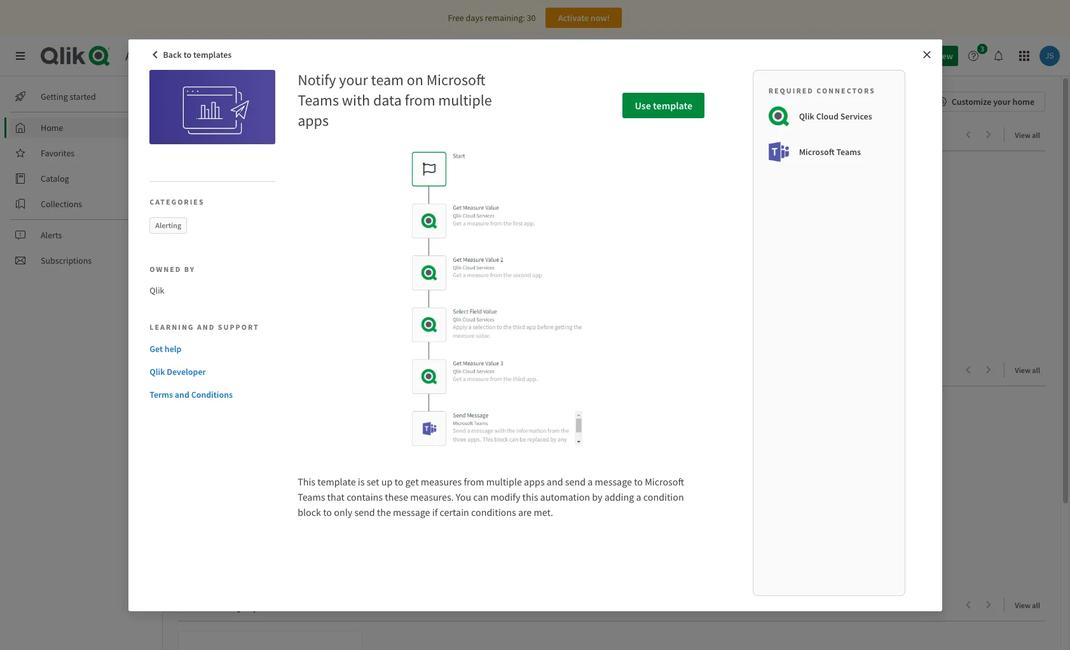 Task type: describe. For each thing, give the bounding box(es) containing it.
customize your home
[[952, 96, 1034, 107]]

3 all from the top
[[1032, 601, 1040, 610]]

learning and support
[[150, 322, 259, 332]]

measures.
[[410, 491, 454, 503]]

and for learning
[[197, 322, 215, 332]]

qlik for qlik cloud services
[[799, 110, 814, 122]]

only
[[334, 506, 352, 518]]

home link
[[10, 118, 153, 138]]

is
[[358, 475, 365, 488]]

getting started
[[41, 91, 96, 102]]

with
[[342, 90, 370, 110]]

catalog
[[41, 173, 69, 184]]

recently used link
[[196, 362, 277, 378]]

this template is set up to get measures from multiple apps and send a message to microsoft teams that contains these measures. you can modify this automation by adding a condition block to only send the message if certain conditions are met.
[[298, 475, 684, 518]]

analytics services
[[125, 48, 220, 64]]

recently for recently updated
[[196, 598, 243, 614]]

days
[[466, 12, 483, 24]]

getting started link
[[10, 86, 153, 107]]

these
[[385, 491, 408, 503]]

templates
[[193, 49, 232, 60]]

navigation pane element
[[0, 81, 162, 276]]

teams inside this template is set up to get measures from multiple apps and send a message to microsoft teams that contains these measures. you can modify this automation by adding a condition block to only send the message if certain conditions are met.
[[298, 491, 325, 503]]

owned
[[150, 264, 181, 274]]

free days remaining: 30
[[448, 12, 536, 24]]

favorites link
[[10, 143, 153, 163]]

to left only
[[323, 506, 332, 518]]

condition
[[643, 491, 684, 503]]

catalog link
[[10, 168, 153, 189]]

qlik developer
[[150, 366, 206, 378]]

1 horizontal spatial send
[[565, 475, 586, 488]]

apps for measures
[[524, 475, 545, 488]]

apps for data
[[298, 110, 329, 130]]

modify
[[491, 491, 520, 503]]

to right up
[[394, 475, 403, 488]]

notify
[[298, 70, 336, 89]]

contains
[[347, 491, 383, 503]]

used
[[246, 362, 272, 378]]

3 view from the top
[[1015, 601, 1031, 610]]

conditions
[[191, 389, 233, 401]]

close sidebar menu image
[[15, 51, 25, 61]]

close image
[[922, 49, 932, 59]]

view all for recently used
[[1015, 366, 1040, 375]]

use template button
[[623, 93, 705, 118]]

all for analytics to explore
[[1032, 130, 1040, 140]]

are
[[518, 506, 532, 518]]

customize
[[952, 96, 991, 107]]

30
[[527, 12, 536, 24]]

view all for analytics to explore
[[1015, 130, 1040, 140]]

customize your home button
[[928, 92, 1045, 112]]

on
[[407, 70, 423, 89]]

your for home
[[993, 96, 1011, 107]]

get
[[150, 343, 163, 355]]

if
[[432, 506, 438, 518]]

2 horizontal spatial microsoft
[[799, 146, 835, 157]]

owned by
[[150, 264, 195, 274]]

1 vertical spatial teams
[[836, 146, 861, 157]]

3 view all link from the top
[[1015, 597, 1045, 613]]

up
[[381, 475, 392, 488]]

measures
[[421, 475, 462, 488]]

categories
[[150, 197, 204, 206]]

0 horizontal spatial message
[[393, 506, 430, 518]]

now!
[[591, 12, 610, 24]]

collections link
[[10, 194, 153, 214]]

required
[[768, 86, 814, 95]]

view all link for analytics to explore
[[1015, 127, 1045, 142]]

met.
[[534, 506, 553, 518]]

qlik cloud services
[[799, 110, 872, 122]]

developer
[[167, 366, 206, 378]]

remaining:
[[485, 12, 525, 24]]

that
[[327, 491, 345, 503]]

microsoft teams
[[799, 146, 861, 157]]

certain
[[440, 506, 469, 518]]

qlik for qlik
[[150, 285, 164, 296]]

get help link
[[150, 343, 270, 355]]

3 view all from the top
[[1015, 601, 1040, 610]]

from for measures
[[464, 475, 484, 488]]

1 horizontal spatial services
[[840, 110, 872, 122]]

view for recently used
[[1015, 366, 1031, 375]]

template for this
[[317, 475, 356, 488]]

recently updated link
[[196, 598, 297, 614]]

to up the adding
[[634, 475, 643, 488]]

adding
[[604, 491, 634, 503]]

0 vertical spatial message
[[595, 475, 632, 488]]

back to templates button
[[147, 44, 238, 65]]

move collection image
[[178, 363, 191, 376]]

back
[[163, 49, 182, 60]]

recently for recently used
[[196, 362, 243, 378]]

favorites
[[41, 148, 75, 159]]

1 vertical spatial send
[[354, 506, 375, 518]]

home inside navigation pane element
[[41, 122, 63, 134]]

home
[[1013, 96, 1034, 107]]

this
[[298, 475, 315, 488]]

recently used
[[196, 362, 272, 378]]

use
[[635, 99, 651, 112]]

your for team
[[339, 70, 368, 89]]

automation
[[540, 491, 590, 503]]

subscriptions
[[41, 255, 92, 266]]

analytics to explore
[[196, 127, 303, 143]]

block
[[298, 506, 321, 518]]



Task type: locate. For each thing, give the bounding box(es) containing it.
home main content
[[158, 76, 1070, 650]]

1 vertical spatial message
[[393, 506, 430, 518]]

2 vertical spatial microsoft
[[645, 475, 684, 488]]

1 view all link from the top
[[1015, 127, 1045, 142]]

by right owned at the left
[[184, 264, 195, 274]]

0 vertical spatial send
[[565, 475, 586, 488]]

1 vertical spatial multiple
[[486, 475, 522, 488]]

get help
[[150, 343, 182, 355]]

1 vertical spatial all
[[1032, 366, 1040, 375]]

terms
[[150, 389, 173, 401]]

0 horizontal spatial a
[[588, 475, 593, 488]]

can
[[473, 491, 488, 503]]

send up automation
[[565, 475, 586, 488]]

from for data
[[405, 90, 435, 110]]

by left the adding
[[592, 491, 602, 503]]

multiple inside this template is set up to get measures from multiple apps and send a message to microsoft teams that contains these measures. you can modify this automation by adding a condition block to only send the message if certain conditions are met.
[[486, 475, 522, 488]]

1 vertical spatial recently
[[196, 598, 243, 614]]

1 horizontal spatial a
[[636, 491, 641, 503]]

home up move collection image
[[178, 92, 217, 111]]

microsoft inside notify your team on microsoft teams with data from multiple apps
[[426, 70, 485, 89]]

multiple
[[438, 90, 492, 110], [486, 475, 522, 488]]

0 vertical spatial a
[[588, 475, 593, 488]]

qlik for qlik developer
[[150, 366, 165, 378]]

0 horizontal spatial and
[[175, 389, 189, 401]]

0 vertical spatial analytics
[[125, 48, 173, 64]]

to right the back
[[184, 49, 191, 60]]

1 vertical spatial template
[[317, 475, 356, 488]]

and up get help 'link'
[[197, 322, 215, 332]]

analytics for analytics to explore
[[196, 127, 246, 143]]

learning
[[150, 322, 194, 332]]

from
[[405, 90, 435, 110], [464, 475, 484, 488]]

1 view all from the top
[[1015, 130, 1040, 140]]

analytics services element
[[125, 48, 220, 64]]

view all link
[[1015, 127, 1045, 142], [1015, 362, 1045, 378], [1015, 597, 1045, 613]]

1 vertical spatial from
[[464, 475, 484, 488]]

to
[[184, 49, 191, 60], [248, 127, 260, 143], [394, 475, 403, 488], [634, 475, 643, 488], [323, 506, 332, 518]]

1 horizontal spatial apps
[[524, 475, 545, 488]]

notify your team on microsoft teams with data from multiple apps
[[298, 70, 492, 130]]

1 horizontal spatial message
[[595, 475, 632, 488]]

all
[[1032, 130, 1040, 140], [1032, 366, 1040, 375], [1032, 601, 1040, 610]]

and inside this template is set up to get measures from multiple apps and send a message to microsoft teams that contains these measures. you can modify this automation by adding a condition block to only send the message if certain conditions are met.
[[547, 475, 563, 488]]

free
[[448, 12, 464, 24]]

to inside the home main content
[[248, 127, 260, 143]]

1 vertical spatial your
[[993, 96, 1011, 107]]

0 vertical spatial home
[[178, 92, 217, 111]]

1 vertical spatial view all link
[[1015, 362, 1045, 378]]

0 vertical spatial multiple
[[438, 90, 492, 110]]

microsoft inside this template is set up to get measures from multiple apps and send a message to microsoft teams that contains these measures. you can modify this automation by adding a condition block to only send the message if certain conditions are met.
[[645, 475, 684, 488]]

to inside button
[[184, 49, 191, 60]]

view all link for recently used
[[1015, 362, 1045, 378]]

1 vertical spatial apps
[[524, 475, 545, 488]]

1 vertical spatial and
[[175, 389, 189, 401]]

0 vertical spatial template
[[653, 99, 692, 112]]

support
[[218, 322, 259, 332]]

0 vertical spatial view all link
[[1015, 127, 1045, 142]]

alerting
[[155, 220, 181, 230]]

0 horizontal spatial services
[[176, 48, 220, 64]]

0 horizontal spatial from
[[405, 90, 435, 110]]

1 horizontal spatial template
[[653, 99, 692, 112]]

0 horizontal spatial your
[[339, 70, 368, 89]]

get
[[405, 475, 419, 488]]

this
[[522, 491, 538, 503]]

2 vertical spatial view all link
[[1015, 597, 1045, 613]]

0 vertical spatial services
[[176, 48, 220, 64]]

your inside customize your home button
[[993, 96, 1011, 107]]

back to templates
[[163, 49, 232, 60]]

a
[[588, 475, 593, 488], [636, 491, 641, 503]]

data
[[373, 90, 402, 110]]

1 vertical spatial by
[[592, 491, 602, 503]]

0 vertical spatial apps
[[298, 110, 329, 130]]

teams up block
[[298, 491, 325, 503]]

subscriptions link
[[10, 250, 153, 271]]

0 vertical spatial teams
[[298, 90, 339, 110]]

0 horizontal spatial by
[[184, 264, 195, 274]]

view
[[1015, 130, 1031, 140], [1015, 366, 1031, 375], [1015, 601, 1031, 610]]

move collection image
[[178, 128, 191, 141]]

teams down qlik cloud services
[[836, 146, 861, 157]]

analytics to explore link
[[196, 127, 308, 143]]

activate now!
[[558, 12, 610, 24]]

0 vertical spatial qlik
[[799, 110, 814, 122]]

and for terms
[[175, 389, 189, 401]]

teams inside notify your team on microsoft teams with data from multiple apps
[[298, 90, 339, 110]]

by
[[184, 264, 195, 274], [592, 491, 602, 503]]

collections
[[41, 198, 82, 210]]

template
[[653, 99, 692, 112], [317, 475, 356, 488]]

all for recently used
[[1032, 366, 1040, 375]]

and inside terms and conditions link
[[175, 389, 189, 401]]

2 all from the top
[[1032, 366, 1040, 375]]

1 horizontal spatial analytics
[[196, 127, 246, 143]]

conditions
[[471, 506, 516, 518]]

1 horizontal spatial your
[[993, 96, 1011, 107]]

the
[[377, 506, 391, 518]]

template up that
[[317, 475, 356, 488]]

1 horizontal spatial and
[[197, 322, 215, 332]]

apps inside this template is set up to get measures from multiple apps and send a message to microsoft teams that contains these measures. you can modify this automation by adding a condition block to only send the message if certain conditions are met.
[[524, 475, 545, 488]]

cloud
[[816, 110, 839, 122]]

a right the adding
[[636, 491, 641, 503]]

activate now! link
[[546, 8, 622, 28]]

0 horizontal spatial apps
[[298, 110, 329, 130]]

alerts
[[41, 230, 62, 241]]

1 vertical spatial home
[[41, 122, 63, 134]]

0 vertical spatial microsoft
[[426, 70, 485, 89]]

1 view from the top
[[1015, 130, 1031, 140]]

apps inside notify your team on microsoft teams with data from multiple apps
[[298, 110, 329, 130]]

home up the favorites
[[41, 122, 63, 134]]

and right terms
[[175, 389, 189, 401]]

2 vertical spatial view
[[1015, 601, 1031, 610]]

required connectors
[[768, 86, 875, 95]]

2 view from the top
[[1015, 366, 1031, 375]]

send down contains
[[354, 506, 375, 518]]

to left the explore
[[248, 127, 260, 143]]

by inside this template is set up to get measures from multiple apps and send a message to microsoft teams that contains these measures. you can modify this automation by adding a condition block to only send the message if certain conditions are met.
[[592, 491, 602, 503]]

2 vertical spatial and
[[547, 475, 563, 488]]

explore
[[262, 127, 303, 143]]

2 horizontal spatial and
[[547, 475, 563, 488]]

multiple for data
[[438, 90, 492, 110]]

recently down get help 'link'
[[196, 362, 243, 378]]

2 vertical spatial qlik
[[150, 366, 165, 378]]

0 vertical spatial and
[[197, 322, 215, 332]]

your
[[339, 70, 368, 89], [993, 96, 1011, 107]]

analytics for analytics services
[[125, 48, 173, 64]]

microsoft teams logo image
[[768, 141, 789, 162]]

0 horizontal spatial home
[[41, 122, 63, 134]]

started
[[70, 91, 96, 102]]

1 horizontal spatial from
[[464, 475, 484, 488]]

teams down notify
[[298, 90, 339, 110]]

0 vertical spatial view all
[[1015, 130, 1040, 140]]

notify your team on microsoft teams with data from multiple apps image
[[150, 70, 275, 144]]

apps
[[298, 110, 329, 130], [524, 475, 545, 488]]

1 horizontal spatial home
[[178, 92, 217, 111]]

template inside "use template" button
[[653, 99, 692, 112]]

0 horizontal spatial analytics
[[125, 48, 173, 64]]

0 vertical spatial your
[[339, 70, 368, 89]]

1 vertical spatial a
[[636, 491, 641, 503]]

send
[[565, 475, 586, 488], [354, 506, 375, 518]]

microsoft
[[426, 70, 485, 89], [799, 146, 835, 157], [645, 475, 684, 488]]

qlik cloud services logo image
[[768, 106, 789, 126]]

template right use
[[653, 99, 692, 112]]

qlik developer link
[[150, 366, 270, 378]]

0 horizontal spatial template
[[317, 475, 356, 488]]

home inside main content
[[178, 92, 217, 111]]

0 vertical spatial all
[[1032, 130, 1040, 140]]

2 vertical spatial all
[[1032, 601, 1040, 610]]

qlik down owned at the left
[[150, 285, 164, 296]]

0 vertical spatial from
[[405, 90, 435, 110]]

and up automation
[[547, 475, 563, 488]]

1 vertical spatial view all
[[1015, 366, 1040, 375]]

2 vertical spatial view all
[[1015, 601, 1040, 610]]

recently
[[196, 362, 243, 378], [196, 598, 243, 614]]

recently updated
[[196, 598, 291, 614]]

from inside notify your team on microsoft teams with data from multiple apps
[[405, 90, 435, 110]]

activate
[[558, 12, 589, 24]]

view all
[[1015, 130, 1040, 140], [1015, 366, 1040, 375], [1015, 601, 1040, 610]]

your up with
[[339, 70, 368, 89]]

teams
[[298, 90, 339, 110], [836, 146, 861, 157], [298, 491, 325, 503]]

qlik
[[799, 110, 814, 122], [150, 285, 164, 296], [150, 366, 165, 378]]

microsoft up condition
[[645, 475, 684, 488]]

set
[[367, 475, 379, 488]]

multiple inside notify your team on microsoft teams with data from multiple apps
[[438, 90, 492, 110]]

message down these
[[393, 506, 430, 518]]

getting
[[41, 91, 68, 102]]

microsoft right on
[[426, 70, 485, 89]]

from up can
[[464, 475, 484, 488]]

analytics inside the home main content
[[196, 127, 246, 143]]

updated
[[246, 598, 291, 614]]

0 horizontal spatial microsoft
[[426, 70, 485, 89]]

your inside notify your team on microsoft teams with data from multiple apps
[[339, 70, 368, 89]]

1 all from the top
[[1032, 130, 1040, 140]]

you
[[456, 491, 471, 503]]

2 view all from the top
[[1015, 366, 1040, 375]]

qlik down the get
[[150, 366, 165, 378]]

qlik left cloud
[[799, 110, 814, 122]]

template inside this template is set up to get measures from multiple apps and send a message to microsoft teams that contains these measures. you can modify this automation by adding a condition block to only send the message if certain conditions are met.
[[317, 475, 356, 488]]

a up automation
[[588, 475, 593, 488]]

team
[[371, 70, 404, 89]]

recently left updated
[[196, 598, 243, 614]]

1 vertical spatial microsoft
[[799, 146, 835, 157]]

1 vertical spatial view
[[1015, 366, 1031, 375]]

connectors
[[817, 86, 875, 95]]

message
[[595, 475, 632, 488], [393, 506, 430, 518]]

terms and conditions link
[[150, 389, 270, 401]]

alerts link
[[10, 225, 153, 245]]

and
[[197, 322, 215, 332], [175, 389, 189, 401], [547, 475, 563, 488]]

apps down notify
[[298, 110, 329, 130]]

microsoft down cloud
[[799, 146, 835, 157]]

0 vertical spatial recently
[[196, 362, 243, 378]]

template for use
[[653, 99, 692, 112]]

from down on
[[405, 90, 435, 110]]

use template
[[635, 99, 692, 112]]

from inside this template is set up to get measures from multiple apps and send a message to microsoft teams that contains these measures. you can modify this automation by adding a condition block to only send the message if certain conditions are met.
[[464, 475, 484, 488]]

2 view all link from the top
[[1015, 362, 1045, 378]]

multiple for measures
[[486, 475, 522, 488]]

0 vertical spatial by
[[184, 264, 195, 274]]

apps up this
[[524, 475, 545, 488]]

1 horizontal spatial microsoft
[[645, 475, 684, 488]]

view for analytics to explore
[[1015, 130, 1031, 140]]

2 vertical spatial teams
[[298, 491, 325, 503]]

help
[[165, 343, 182, 355]]

1 vertical spatial qlik
[[150, 285, 164, 296]]

1 vertical spatial services
[[840, 110, 872, 122]]

your left home
[[993, 96, 1011, 107]]

terms and conditions
[[150, 389, 233, 401]]

1 vertical spatial analytics
[[196, 127, 246, 143]]

1 horizontal spatial by
[[592, 491, 602, 503]]

0 vertical spatial view
[[1015, 130, 1031, 140]]

message up the adding
[[595, 475, 632, 488]]

0 horizontal spatial send
[[354, 506, 375, 518]]



Task type: vqa. For each thing, say whether or not it's contained in the screenshot.
"Ask Insight Advisor" button
no



